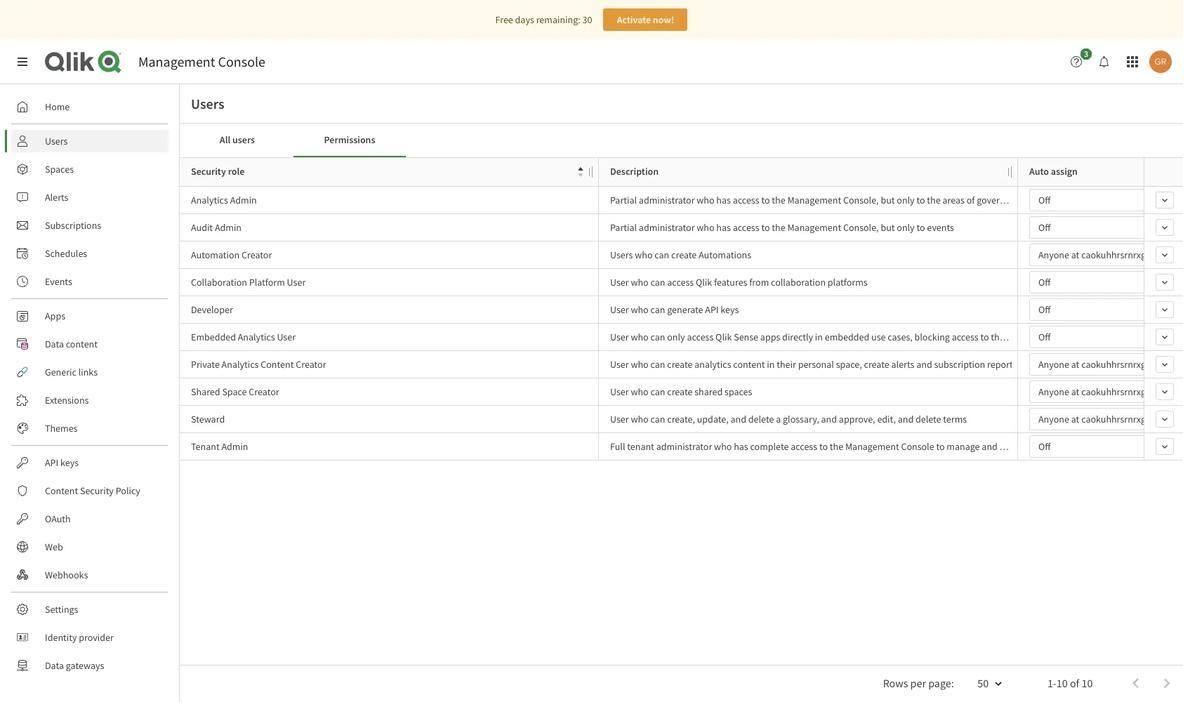 Task type: vqa. For each thing, say whether or not it's contained in the screenshot.


Task type: describe. For each thing, give the bounding box(es) containing it.
and inside partial administrator who has access to the management console, but only to the areas of governance and content element
[[1027, 194, 1043, 207]]

spaces
[[725, 386, 753, 398]]

data for data content
[[45, 338, 64, 351]]

webhooks
[[45, 569, 88, 582]]

user who can create, update, and delete a glossary, and approve, edit, and delete terms
[[610, 413, 967, 426]]

off field for events
[[1030, 216, 1184, 239]]

role
[[228, 165, 245, 178]]

anyone at caokuhhrsrnrxg6 field for user who can create, update, and delete a glossary, and approve, edit, and delete terms
[[1030, 408, 1184, 431]]

create for automations
[[672, 249, 697, 261]]

30
[[583, 13, 592, 26]]

3 off from the top
[[1039, 276, 1051, 289]]

can for qlik
[[651, 276, 666, 289]]

identity
[[45, 631, 77, 644]]

console, for the
[[844, 194, 879, 207]]

at for user who can create analytics content in their personal space, create alerts and subscription reports
[[1072, 358, 1080, 371]]

4 off field from the top
[[1030, 299, 1184, 321]]

identity provider link
[[11, 627, 169, 649]]

caokuhhrsrnrxg6 for user who can create shared spaces
[[1082, 386, 1151, 398]]

spaces link
[[11, 158, 169, 181]]

page:
[[929, 676, 954, 690]]

rows
[[883, 676, 909, 690]]

identity provider
[[45, 631, 114, 644]]

the down approve,
[[830, 440, 844, 453]]

per
[[911, 676, 926, 690]]

0 vertical spatial analytics
[[191, 194, 228, 207]]

the inside "element"
[[991, 331, 1005, 343]]

access down glossary,
[[791, 440, 818, 453]]

shared
[[695, 386, 723, 398]]

off for events
[[1039, 221, 1051, 234]]

interfaces.
[[1067, 331, 1109, 343]]

access up partial administrator who has access to the management console, but only to events
[[733, 194, 760, 207]]

off field for the
[[1030, 189, 1184, 211]]

user who can create analytics content in their personal space, create alerts and subscription reports
[[610, 358, 1017, 371]]

private
[[191, 358, 220, 371]]

provider
[[79, 631, 114, 644]]

create for analytics
[[667, 358, 693, 371]]

anyone at caokuhhrsrnrxg6 for user who can create shared spaces
[[1039, 386, 1151, 398]]

user for user who can create analytics content in their personal space, create alerts and subscription reports
[[610, 358, 629, 371]]

to left 'events'
[[917, 221, 926, 234]]

full tenant administrator who has complete access to the management console to manage and administer the tenant element
[[610, 440, 1089, 454]]

partial for partial administrator who has access to the management console, but only to events
[[610, 221, 637, 234]]

all
[[220, 134, 231, 146]]

0 horizontal spatial of
[[967, 194, 975, 207]]

user who can generate api keys
[[610, 303, 739, 316]]

blocking
[[915, 331, 950, 343]]

only inside user who can only access qlik sense apps directly in embedded use cases, blocking access to the hub and other interfaces. "element"
[[667, 331, 685, 343]]

0 horizontal spatial console
[[218, 53, 266, 70]]

themes link
[[11, 417, 169, 440]]

gateways
[[66, 660, 104, 672]]

to inside "element"
[[981, 331, 989, 343]]

only for the
[[897, 194, 915, 207]]

web
[[45, 541, 63, 554]]

50 button
[[961, 672, 1012, 696]]

alerts link
[[11, 186, 169, 209]]

anyone at caokuhhrsrnrxg6 for users who can create automations
[[1039, 249, 1151, 261]]

user for user who can access qlik features from collaboration platforms
[[610, 276, 629, 289]]

apps
[[761, 331, 781, 343]]

to up partial administrator who has access to the management console, but only to events
[[762, 194, 770, 207]]

1 horizontal spatial content
[[734, 358, 765, 371]]

3
[[1085, 48, 1089, 59]]

management console
[[138, 53, 266, 70]]

has for partial administrator who has access to the management console, but only to events
[[717, 221, 731, 234]]

generate
[[667, 303, 704, 316]]

all users button
[[181, 124, 294, 157]]

subscriptions link
[[11, 214, 169, 237]]

home
[[45, 100, 70, 113]]

all users
[[220, 134, 255, 146]]

content inside data content link
[[66, 338, 98, 351]]

1 10 from the left
[[1057, 676, 1068, 690]]

greg robinson image
[[1150, 51, 1172, 73]]

2 tenant from the left
[[1062, 440, 1089, 453]]

to up from
[[762, 221, 770, 234]]

1 vertical spatial creator
[[296, 358, 326, 371]]

tenant admin
[[191, 440, 248, 453]]

3 button
[[1066, 48, 1096, 73]]

security inside the navigation pane element
[[80, 485, 114, 497]]

webhooks link
[[11, 564, 169, 587]]

close sidebar menu image
[[17, 56, 28, 67]]

directly
[[783, 331, 813, 343]]

platform
[[249, 276, 285, 289]]

and left approve,
[[822, 413, 837, 426]]

admin for analytics admin
[[230, 194, 257, 207]]

a
[[776, 413, 781, 426]]

partial for partial administrator who has access to the management console, but only to the areas of governance and content
[[610, 194, 637, 207]]

management console element
[[138, 53, 266, 70]]

policy
[[116, 485, 140, 497]]

50
[[978, 676, 989, 690]]

activate now! link
[[604, 8, 688, 31]]

and right "alerts"
[[917, 358, 933, 371]]

user for user who can create shared spaces
[[610, 386, 629, 398]]

collaboration
[[191, 276, 247, 289]]

terms
[[944, 413, 967, 426]]

partial administrator who has access to the management console, but only to the areas of governance and content
[[610, 194, 1077, 207]]

free days remaining: 30
[[496, 13, 592, 26]]

users who can create automations
[[610, 249, 752, 261]]

generic links link
[[11, 361, 169, 384]]

at for user who can create shared spaces
[[1072, 386, 1080, 398]]

users
[[233, 134, 255, 146]]

off field for manage
[[1030, 436, 1184, 458]]

can for update,
[[651, 413, 666, 426]]

user for user who can generate api keys
[[610, 303, 629, 316]]

audit admin
[[191, 221, 242, 234]]

who for update,
[[631, 413, 649, 426]]

anyone for users who can create automations
[[1039, 249, 1070, 261]]

create for shared
[[667, 386, 693, 398]]

space,
[[836, 358, 862, 371]]

full
[[610, 440, 625, 453]]

governance
[[977, 194, 1025, 207]]

embedded analytics user
[[191, 331, 296, 343]]

2 vertical spatial administrator
[[657, 440, 712, 453]]

can for access
[[651, 331, 666, 343]]

admin for tenant admin
[[222, 440, 248, 453]]

user for user who can create, update, and delete a glossary, and approve, edit, and delete terms
[[610, 413, 629, 426]]

approve,
[[839, 413, 876, 426]]

hub
[[1007, 331, 1023, 343]]

2 horizontal spatial users
[[610, 249, 633, 261]]

and inside full tenant administrator who has complete access to the management console to manage and administer the tenant element
[[982, 440, 998, 453]]

can for automations
[[655, 249, 670, 261]]

private analytics content creator
[[191, 358, 326, 371]]

0 vertical spatial api
[[705, 303, 719, 316]]

generic
[[45, 366, 76, 379]]

features
[[714, 276, 748, 289]]

collaboration
[[771, 276, 826, 289]]

data gateways
[[45, 660, 104, 672]]

analytics
[[695, 358, 732, 371]]

keys inside the navigation pane element
[[60, 457, 79, 469]]

0 vertical spatial creator
[[242, 249, 272, 261]]

1 tenant from the left
[[627, 440, 655, 453]]

use
[[872, 331, 886, 343]]

cases,
[[888, 331, 913, 343]]

data for data gateways
[[45, 660, 64, 672]]

caokuhhrsrnrxg6 for user who can create, update, and delete a glossary, and approve, edit, and delete terms
[[1082, 413, 1151, 426]]

assign
[[1051, 165, 1078, 178]]

themes
[[45, 422, 78, 435]]

and right update,
[[731, 413, 747, 426]]

security role
[[191, 165, 245, 178]]

admin for audit admin
[[215, 221, 242, 234]]

events link
[[11, 270, 169, 293]]

security inside button
[[191, 165, 226, 178]]

embedded
[[191, 331, 236, 343]]

auto
[[1030, 165, 1049, 178]]

console, for events
[[844, 221, 879, 234]]

to left 'manage'
[[937, 440, 945, 453]]

sense
[[734, 331, 759, 343]]

reports
[[988, 358, 1017, 371]]

content inside partial administrator who has access to the management console, but only to the areas of governance and content element
[[1045, 194, 1077, 207]]



Task type: locate. For each thing, give the bounding box(es) containing it.
remaining:
[[536, 13, 581, 26]]

apps
[[45, 310, 65, 322]]

access up automations
[[733, 221, 760, 234]]

keys down features
[[721, 303, 739, 316]]

but left 'areas'
[[881, 194, 895, 207]]

4 anyone from the top
[[1039, 413, 1070, 426]]

1 horizontal spatial keys
[[721, 303, 739, 316]]

events
[[45, 275, 72, 288]]

0 horizontal spatial users
[[45, 135, 68, 148]]

who for access
[[631, 331, 649, 343]]

other
[[1043, 331, 1065, 343]]

1 anyone from the top
[[1039, 249, 1070, 261]]

of
[[967, 194, 975, 207], [1070, 676, 1080, 690]]

1 delete from the left
[[749, 413, 774, 426]]

Anyone at caokuhhrsrnrxg6 field
[[1030, 244, 1184, 266], [1030, 353, 1184, 376], [1030, 381, 1184, 403], [1030, 408, 1184, 431]]

extensions link
[[11, 389, 169, 412]]

generic links
[[45, 366, 98, 379]]

platforms
[[828, 276, 868, 289]]

analytics for embedded
[[238, 331, 275, 343]]

3 anyone from the top
[[1039, 386, 1070, 398]]

anyone
[[1039, 249, 1070, 261], [1039, 358, 1070, 371], [1039, 386, 1070, 398], [1039, 413, 1070, 426]]

partial administrator who has access to the management console, but only to events
[[610, 221, 955, 234]]

to down user who can create, update, and delete a glossary, and approve, edit, and delete terms
[[820, 440, 828, 453]]

analytics up the private analytics content creator
[[238, 331, 275, 343]]

content down embedded analytics user
[[261, 358, 294, 371]]

user who can access qlik features from collaboration platforms
[[610, 276, 868, 289]]

2 caokuhhrsrnrxg6 from the top
[[1082, 358, 1151, 371]]

1 horizontal spatial delete
[[916, 413, 942, 426]]

1 horizontal spatial tenant
[[1062, 440, 1089, 453]]

administrator for partial administrator who has access to the management console, but only to events
[[639, 221, 695, 234]]

4 anyone at caokuhhrsrnrxg6 field from the top
[[1030, 408, 1184, 431]]

only inside partial administrator who has access to the management console, but only to the areas of governance and content element
[[897, 194, 915, 207]]

administrator for partial administrator who has access to the management console, but only to the areas of governance and content
[[639, 194, 695, 207]]

0 vertical spatial console
[[218, 53, 266, 70]]

2 vertical spatial has
[[734, 440, 749, 453]]

0 horizontal spatial 10
[[1057, 676, 1068, 690]]

2 horizontal spatial content
[[1045, 194, 1077, 207]]

2 anyone at caokuhhrsrnrxg6 from the top
[[1039, 358, 1151, 371]]

free
[[496, 13, 513, 26]]

activate
[[617, 13, 651, 26]]

can for shared
[[651, 386, 666, 398]]

who for analytics
[[631, 358, 649, 371]]

analytics down embedded analytics user
[[222, 358, 259, 371]]

developer
[[191, 303, 233, 316]]

1 vertical spatial of
[[1070, 676, 1080, 690]]

0 vertical spatial data
[[45, 338, 64, 351]]

delete left a
[[749, 413, 774, 426]]

api keys
[[45, 457, 79, 469]]

qlik left features
[[696, 276, 712, 289]]

anyone at caokuhhrsrnrxg6 field for user who can create shared spaces
[[1030, 381, 1184, 403]]

10
[[1057, 676, 1068, 690], [1082, 676, 1093, 690]]

1 vertical spatial analytics
[[238, 331, 275, 343]]

0 vertical spatial administrator
[[639, 194, 695, 207]]

only
[[897, 194, 915, 207], [897, 221, 915, 234], [667, 331, 685, 343]]

only for events
[[897, 221, 915, 234]]

administrator up users who can create automations
[[639, 221, 695, 234]]

tenant right the full at the right bottom of page
[[627, 440, 655, 453]]

update,
[[697, 413, 729, 426]]

1 vertical spatial users
[[45, 135, 68, 148]]

1 caokuhhrsrnrxg6 from the top
[[1082, 249, 1151, 261]]

1 vertical spatial only
[[897, 221, 915, 234]]

content security policy
[[45, 485, 140, 497]]

only left 'events'
[[897, 221, 915, 234]]

and right "hub"
[[1025, 331, 1041, 343]]

0 vertical spatial users
[[191, 95, 225, 112]]

create,
[[667, 413, 695, 426]]

0 vertical spatial only
[[897, 194, 915, 207]]

0 vertical spatial admin
[[230, 194, 257, 207]]

3 anyone at caokuhhrsrnrxg6 from the top
[[1039, 386, 1151, 398]]

1 vertical spatial has
[[717, 221, 731, 234]]

embedded
[[825, 331, 870, 343]]

full tenant administrator who has complete access to the management console to manage and administer the tenant
[[610, 440, 1089, 453]]

3 off field from the top
[[1030, 271, 1184, 294]]

and inside user who can only access qlik sense apps directly in embedded use cases, blocking access to the hub and other interfaces. "element"
[[1025, 331, 1041, 343]]

1 horizontal spatial content
[[261, 358, 294, 371]]

in left their
[[767, 358, 775, 371]]

alerts
[[45, 191, 68, 204]]

1 vertical spatial partial
[[610, 221, 637, 234]]

oauth link
[[11, 508, 169, 530]]

off field for cases,
[[1030, 326, 1184, 348]]

the left "hub"
[[991, 331, 1005, 343]]

caokuhhrsrnrxg6 for user who can create analytics content in their personal space, create alerts and subscription reports
[[1082, 358, 1151, 371]]

content security policy link
[[11, 480, 169, 502]]

2 vertical spatial only
[[667, 331, 685, 343]]

settings link
[[11, 598, 169, 621]]

shared space creator
[[191, 386, 279, 398]]

2 partial from the top
[[610, 221, 637, 234]]

and right 'manage'
[[982, 440, 998, 453]]

admin down role
[[230, 194, 257, 207]]

access down users who can create automations
[[667, 276, 694, 289]]

to left "hub"
[[981, 331, 989, 343]]

in inside "element"
[[815, 331, 823, 343]]

1 vertical spatial console
[[902, 440, 935, 453]]

who for qlik
[[631, 276, 649, 289]]

2 at from the top
[[1072, 358, 1080, 371]]

1 anyone at caokuhhrsrnrxg6 from the top
[[1039, 249, 1151, 261]]

1 vertical spatial content
[[66, 338, 98, 351]]

but for events
[[881, 221, 895, 234]]

3 caokuhhrsrnrxg6 from the top
[[1082, 386, 1151, 398]]

0 vertical spatial security
[[191, 165, 226, 178]]

2 anyone from the top
[[1039, 358, 1070, 371]]

to
[[762, 194, 770, 207], [917, 194, 926, 207], [762, 221, 770, 234], [917, 221, 926, 234], [981, 331, 989, 343], [820, 440, 828, 453], [937, 440, 945, 453]]

1 horizontal spatial users
[[191, 95, 225, 112]]

1 horizontal spatial security
[[191, 165, 226, 178]]

tenant right administer
[[1062, 440, 1089, 453]]

collaboration platform user
[[191, 276, 306, 289]]

now!
[[653, 13, 674, 26]]

and
[[1027, 194, 1043, 207], [1025, 331, 1041, 343], [917, 358, 933, 371], [731, 413, 747, 426], [822, 413, 837, 426], [898, 413, 914, 426], [982, 440, 998, 453]]

3 at from the top
[[1072, 386, 1080, 398]]

0 horizontal spatial security
[[80, 485, 114, 497]]

the left 'areas'
[[927, 194, 941, 207]]

data content
[[45, 338, 98, 351]]

has
[[717, 194, 731, 207], [717, 221, 731, 234], [734, 440, 749, 453]]

at for user who can create, update, and delete a glossary, and approve, edit, and delete terms
[[1072, 413, 1080, 426]]

in right 'directly'
[[815, 331, 823, 343]]

0 vertical spatial partial
[[610, 194, 637, 207]]

api down "themes"
[[45, 457, 58, 469]]

1 vertical spatial security
[[80, 485, 114, 497]]

can for api
[[651, 303, 666, 316]]

1 horizontal spatial api
[[705, 303, 719, 316]]

1 vertical spatial content
[[45, 485, 78, 497]]

2 vertical spatial creator
[[249, 386, 279, 398]]

qlik left 'sense'
[[716, 331, 732, 343]]

personal
[[798, 358, 834, 371]]

who for shared
[[631, 386, 649, 398]]

4 caokuhhrsrnrxg6 from the top
[[1082, 413, 1151, 426]]

analytics admin
[[191, 194, 257, 207]]

api inside the navigation pane element
[[45, 457, 58, 469]]

home link
[[11, 96, 169, 118]]

only left 'areas'
[[897, 194, 915, 207]]

analytics up audit admin
[[191, 194, 228, 207]]

0 horizontal spatial in
[[767, 358, 775, 371]]

delete
[[749, 413, 774, 426], [916, 413, 942, 426]]

create up the create,
[[667, 386, 693, 398]]

1 off field from the top
[[1030, 189, 1184, 211]]

anyone for user who can create analytics content in their personal space, create alerts and subscription reports
[[1039, 358, 1070, 371]]

tab list containing all users
[[181, 124, 1182, 157]]

schedules
[[45, 247, 87, 260]]

access up analytics
[[687, 331, 714, 343]]

the right administer
[[1046, 440, 1060, 453]]

1 vertical spatial data
[[45, 660, 64, 672]]

shared
[[191, 386, 220, 398]]

anyone for user who can create shared spaces
[[1039, 386, 1070, 398]]

5 off field from the top
[[1030, 326, 1184, 348]]

1 but from the top
[[881, 194, 895, 207]]

data down apps
[[45, 338, 64, 351]]

content down 'sense'
[[734, 358, 765, 371]]

off for cases,
[[1039, 331, 1051, 343]]

console,
[[844, 194, 879, 207], [844, 221, 879, 234]]

create up user who can create shared spaces
[[667, 358, 693, 371]]

content
[[261, 358, 294, 371], [45, 485, 78, 497]]

partial administrator who has access to the management console, but only to the areas of governance and content element
[[610, 193, 1077, 207]]

5 off from the top
[[1039, 331, 1051, 343]]

0 horizontal spatial qlik
[[696, 276, 712, 289]]

content up links
[[66, 338, 98, 351]]

1 partial from the top
[[610, 194, 637, 207]]

web link
[[11, 536, 169, 558]]

0 vertical spatial content
[[1045, 194, 1077, 207]]

space
[[222, 386, 247, 398]]

6 off field from the top
[[1030, 436, 1184, 458]]

1 horizontal spatial 10
[[1082, 676, 1093, 690]]

0 horizontal spatial content
[[45, 485, 78, 497]]

api right generate
[[705, 303, 719, 316]]

admin right tenant
[[222, 440, 248, 453]]

2 off from the top
[[1039, 221, 1051, 234]]

users inside the navigation pane element
[[45, 135, 68, 148]]

but down partial administrator who has access to the management console, but only to the areas of governance and content element
[[881, 221, 895, 234]]

0 vertical spatial of
[[967, 194, 975, 207]]

tab list
[[181, 124, 1182, 157]]

4 anyone at caokuhhrsrnrxg6 from the top
[[1039, 413, 1151, 426]]

1 vertical spatial but
[[881, 221, 895, 234]]

administrator down description
[[639, 194, 695, 207]]

who for automations
[[635, 249, 653, 261]]

Off field
[[1030, 189, 1184, 211], [1030, 216, 1184, 239], [1030, 271, 1184, 294], [1030, 299, 1184, 321], [1030, 326, 1184, 348], [1030, 436, 1184, 458]]

user inside "element"
[[610, 331, 629, 343]]

4 at from the top
[[1072, 413, 1080, 426]]

automations
[[699, 249, 752, 261]]

only down user who can generate api keys
[[667, 331, 685, 343]]

1 horizontal spatial qlik
[[716, 331, 732, 343]]

anyone at caokuhhrsrnrxg6 for user who can create analytics content in their personal space, create alerts and subscription reports
[[1039, 358, 1151, 371]]

1 vertical spatial admin
[[215, 221, 242, 234]]

1 console, from the top
[[844, 194, 879, 207]]

0 vertical spatial console,
[[844, 194, 879, 207]]

qlik
[[696, 276, 712, 289], [716, 331, 732, 343]]

rows per page:
[[883, 676, 954, 690]]

create left "alerts"
[[864, 358, 890, 371]]

1 off from the top
[[1039, 194, 1051, 207]]

keys up content security policy link
[[60, 457, 79, 469]]

navigation pane element
[[0, 90, 179, 683]]

1 horizontal spatial of
[[1070, 676, 1080, 690]]

create left automations
[[672, 249, 697, 261]]

content down assign
[[1045, 194, 1077, 207]]

qlik inside "element"
[[716, 331, 732, 343]]

has for partial administrator who has access to the management console, but only to the areas of governance and content
[[717, 194, 731, 207]]

1 vertical spatial administrator
[[639, 221, 695, 234]]

1 vertical spatial keys
[[60, 457, 79, 469]]

automation creator
[[191, 249, 272, 261]]

edit,
[[878, 413, 896, 426]]

2 vertical spatial analytics
[[222, 358, 259, 371]]

1 vertical spatial api
[[45, 457, 58, 469]]

2 vertical spatial content
[[734, 358, 765, 371]]

2 but from the top
[[881, 221, 895, 234]]

4 off from the top
[[1039, 303, 1051, 316]]

1 horizontal spatial console
[[902, 440, 935, 453]]

1 vertical spatial console,
[[844, 221, 879, 234]]

can inside "element"
[[651, 331, 666, 343]]

1 vertical spatial in
[[767, 358, 775, 371]]

and right edit,
[[898, 413, 914, 426]]

days
[[515, 13, 534, 26]]

permissions button
[[294, 124, 406, 157]]

0 horizontal spatial tenant
[[627, 440, 655, 453]]

2 off field from the top
[[1030, 216, 1184, 239]]

subscriptions
[[45, 219, 101, 232]]

complete
[[751, 440, 789, 453]]

1-10 of 10
[[1048, 676, 1093, 690]]

security left role
[[191, 165, 226, 178]]

3 anyone at caokuhhrsrnrxg6 field from the top
[[1030, 381, 1184, 403]]

0 horizontal spatial api
[[45, 457, 58, 469]]

management
[[138, 53, 215, 70], [788, 194, 842, 207], [788, 221, 842, 234], [846, 440, 900, 453]]

off for the
[[1039, 194, 1051, 207]]

2 vertical spatial users
[[610, 249, 633, 261]]

2 delete from the left
[[916, 413, 942, 426]]

1 at from the top
[[1072, 249, 1080, 261]]

glossary,
[[783, 413, 820, 426]]

the up collaboration
[[772, 221, 786, 234]]

who inside "element"
[[631, 331, 649, 343]]

of right 'areas'
[[967, 194, 975, 207]]

to left 'areas'
[[917, 194, 926, 207]]

0 vertical spatial in
[[815, 331, 823, 343]]

1 data from the top
[[45, 338, 64, 351]]

0 horizontal spatial content
[[66, 338, 98, 351]]

administrator
[[639, 194, 695, 207], [639, 221, 695, 234], [657, 440, 712, 453]]

content down api keys
[[45, 485, 78, 497]]

users link
[[11, 130, 169, 152]]

of right the 1-
[[1070, 676, 1080, 690]]

2 anyone at caokuhhrsrnrxg6 field from the top
[[1030, 353, 1184, 376]]

audit
[[191, 221, 213, 234]]

at for users who can create automations
[[1072, 249, 1080, 261]]

1 horizontal spatial in
[[815, 331, 823, 343]]

can for analytics
[[651, 358, 666, 371]]

at
[[1072, 249, 1080, 261], [1072, 358, 1080, 371], [1072, 386, 1080, 398], [1072, 413, 1080, 426]]

but for the
[[881, 194, 895, 207]]

administrator down the create,
[[657, 440, 712, 453]]

2 console, from the top
[[844, 221, 879, 234]]

api keys link
[[11, 452, 169, 474]]

access up subscription
[[952, 331, 979, 343]]

and down auto
[[1027, 194, 1043, 207]]

data content link
[[11, 333, 169, 355]]

user who can only access qlik sense apps directly in embedded use cases, blocking access to the hub and other interfaces. element
[[610, 330, 1109, 344]]

tenant
[[191, 440, 220, 453]]

user for user who can only access qlik sense apps directly in embedded use cases, blocking access to the hub and other interfaces.
[[610, 331, 629, 343]]

delete left terms
[[916, 413, 942, 426]]

caokuhhrsrnrxg6 for users who can create automations
[[1082, 249, 1151, 261]]

anyone at caokuhhrsrnrxg6 field for users who can create automations
[[1030, 244, 1184, 266]]

1 anyone at caokuhhrsrnrxg6 field from the top
[[1030, 244, 1184, 266]]

admin right audit
[[215, 221, 242, 234]]

security down api keys link on the left bottom
[[80, 485, 114, 497]]

anyone for user who can create, update, and delete a glossary, and approve, edit, and delete terms
[[1039, 413, 1070, 426]]

data down the identity
[[45, 660, 64, 672]]

1 vertical spatial qlik
[[716, 331, 732, 343]]

2 data from the top
[[45, 660, 64, 672]]

the up partial administrator who has access to the management console, but only to events
[[772, 194, 786, 207]]

6 off from the top
[[1039, 440, 1051, 453]]

spaces
[[45, 163, 74, 176]]

anyone at caokuhhrsrnrxg6 for user who can create, update, and delete a glossary, and approve, edit, and delete terms
[[1039, 413, 1151, 426]]

0 horizontal spatial delete
[[749, 413, 774, 426]]

0 horizontal spatial keys
[[60, 457, 79, 469]]

0 vertical spatial qlik
[[696, 276, 712, 289]]

0 vertical spatial content
[[261, 358, 294, 371]]

0 vertical spatial keys
[[721, 303, 739, 316]]

anyone at caokuhhrsrnrxg6 field for user who can create analytics content in their personal space, create alerts and subscription reports
[[1030, 353, 1184, 376]]

administer
[[1000, 440, 1044, 453]]

0 vertical spatial has
[[717, 194, 731, 207]]

auto assign
[[1030, 165, 1078, 178]]

content inside the navigation pane element
[[45, 485, 78, 497]]

off for manage
[[1039, 440, 1051, 453]]

user who can only access qlik sense apps directly in embedded use cases, blocking access to the hub and other interfaces.
[[610, 331, 1109, 343]]

oauth
[[45, 513, 71, 525]]

who for api
[[631, 303, 649, 316]]

0 vertical spatial but
[[881, 194, 895, 207]]

2 vertical spatial admin
[[222, 440, 248, 453]]

off
[[1039, 194, 1051, 207], [1039, 221, 1051, 234], [1039, 276, 1051, 289], [1039, 303, 1051, 316], [1039, 331, 1051, 343], [1039, 440, 1051, 453]]

analytics for private
[[222, 358, 259, 371]]

create
[[672, 249, 697, 261], [667, 358, 693, 371], [864, 358, 890, 371], [667, 386, 693, 398]]

2 10 from the left
[[1082, 676, 1093, 690]]



